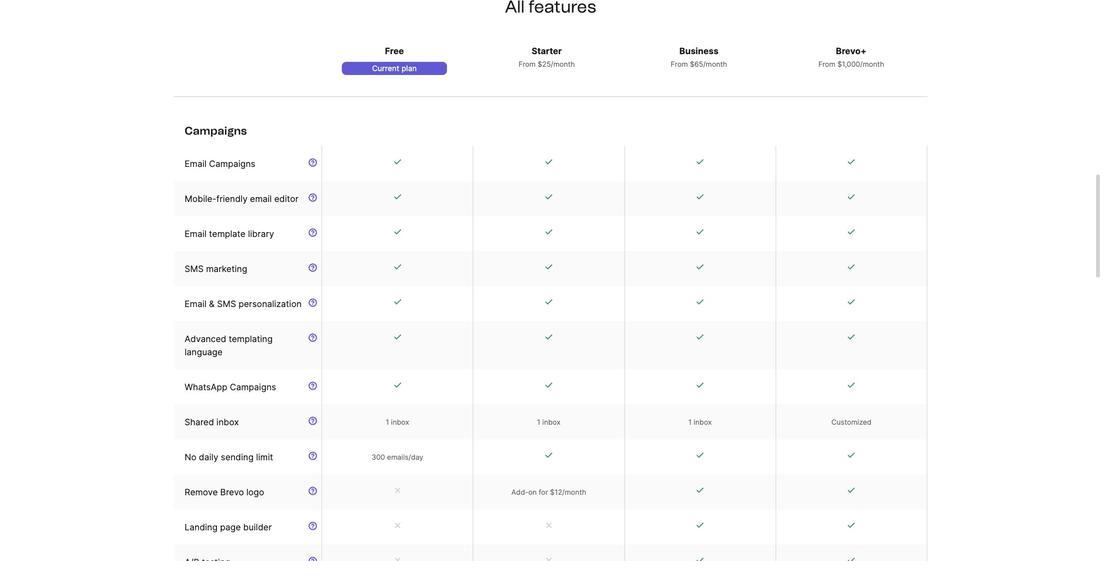 Task type: vqa. For each thing, say whether or not it's contained in the screenshot.
the Advanced templating language
yes



Task type: describe. For each thing, give the bounding box(es) containing it.
whatsapp
[[185, 382, 227, 393]]

templating
[[229, 334, 273, 345]]

1 1 from the left
[[386, 418, 389, 427]]

logo
[[246, 487, 264, 498]]

landing
[[185, 522, 218, 533]]

remove brevo logo
[[185, 487, 264, 498]]

$1,000/
[[838, 60, 863, 68]]

template
[[209, 228, 246, 239]]

no daily sending limit
[[185, 452, 273, 463]]

starter
[[532, 45, 562, 56]]

brevo+ from $1,000/ month
[[818, 45, 884, 68]]

1 horizontal spatial sms
[[217, 299, 236, 310]]

add-
[[511, 488, 528, 497]]

remove
[[185, 487, 218, 498]]

plan
[[402, 64, 417, 73]]

from for brevo+
[[818, 60, 836, 68]]

$12
[[550, 488, 562, 497]]

landing page builder
[[185, 522, 272, 533]]

$65/
[[690, 60, 706, 68]]

mobile-
[[185, 193, 216, 204]]

month for starter
[[553, 60, 575, 68]]

emails/day
[[387, 453, 423, 462]]

current plan
[[372, 64, 417, 73]]

3 1 from the left
[[688, 418, 692, 427]]

shared
[[185, 417, 214, 428]]

campaigns for whatsapp
[[230, 382, 276, 393]]

email for email template library
[[185, 228, 207, 239]]

sms marketing
[[185, 264, 247, 274]]

current
[[372, 64, 399, 73]]

from for starter
[[519, 60, 536, 68]]

300 emails/day
[[372, 453, 423, 462]]

&
[[209, 299, 215, 310]]

library
[[248, 228, 274, 239]]

personalization
[[239, 299, 302, 310]]

0 vertical spatial campaigns
[[185, 124, 247, 138]]

campaigns for email
[[209, 158, 255, 169]]

email campaigns
[[185, 158, 255, 169]]

builder
[[243, 522, 272, 533]]

editor
[[274, 193, 299, 204]]

/month
[[562, 488, 586, 497]]

language
[[185, 347, 223, 358]]

free
[[385, 45, 404, 56]]

2 1 from the left
[[537, 418, 540, 427]]

2 1 inbox from the left
[[537, 418, 561, 427]]

whatsapp campaigns
[[185, 382, 276, 393]]

3 1 inbox from the left
[[688, 418, 712, 427]]

from for business
[[671, 60, 688, 68]]

mobile-friendly email editor
[[185, 193, 299, 204]]



Task type: locate. For each thing, give the bounding box(es) containing it.
month inside brevo+ from $1,000/ month
[[863, 60, 884, 68]]

0 horizontal spatial 1
[[386, 418, 389, 427]]

month inside starter from $25/ month
[[553, 60, 575, 68]]

add-on for $12 /month
[[511, 488, 586, 497]]

advanced
[[185, 334, 226, 345]]

email & sms personalization
[[185, 299, 302, 310]]

2 horizontal spatial 1
[[688, 418, 692, 427]]

2 horizontal spatial from
[[818, 60, 836, 68]]

email left 'template'
[[185, 228, 207, 239]]

1 month from the left
[[553, 60, 575, 68]]

$25/
[[538, 60, 553, 68]]

month down starter on the top
[[553, 60, 575, 68]]

from inside business from $65/ month
[[671, 60, 688, 68]]

brevo+
[[836, 45, 867, 56]]

campaigns right whatsapp
[[230, 382, 276, 393]]

email
[[185, 158, 207, 169], [185, 228, 207, 239], [185, 299, 207, 310]]

no
[[185, 452, 196, 463]]

300
[[372, 453, 385, 462]]

2 month from the left
[[706, 60, 727, 68]]

from inside starter from $25/ month
[[519, 60, 536, 68]]

month
[[553, 60, 575, 68], [706, 60, 727, 68], [863, 60, 884, 68]]

from
[[519, 60, 536, 68], [671, 60, 688, 68], [818, 60, 836, 68]]

2 horizontal spatial month
[[863, 60, 884, 68]]

3 from from the left
[[818, 60, 836, 68]]

marketing
[[206, 264, 247, 274]]

month inside business from $65/ month
[[706, 60, 727, 68]]

0 horizontal spatial 1 inbox
[[386, 418, 409, 427]]

month for brevo+
[[863, 60, 884, 68]]

shared inbox
[[185, 417, 239, 428]]

email
[[250, 193, 272, 204]]

3 month from the left
[[863, 60, 884, 68]]

campaigns
[[185, 124, 247, 138], [209, 158, 255, 169], [230, 382, 276, 393]]

from left $25/
[[519, 60, 536, 68]]

2 vertical spatial campaigns
[[230, 382, 276, 393]]

0 vertical spatial sms
[[185, 264, 204, 274]]

2 vertical spatial email
[[185, 299, 207, 310]]

sending
[[221, 452, 254, 463]]

1 vertical spatial sms
[[217, 299, 236, 310]]

customized
[[832, 418, 872, 427]]

1 horizontal spatial from
[[671, 60, 688, 68]]

3 email from the top
[[185, 299, 207, 310]]

0 horizontal spatial from
[[519, 60, 536, 68]]

campaigns up email campaigns on the left of page
[[185, 124, 247, 138]]

2 horizontal spatial 1 inbox
[[688, 418, 712, 427]]

1
[[386, 418, 389, 427], [537, 418, 540, 427], [688, 418, 692, 427]]

1 1 inbox from the left
[[386, 418, 409, 427]]

1 email from the top
[[185, 158, 207, 169]]

email for email & sms personalization
[[185, 299, 207, 310]]

1 inbox
[[386, 418, 409, 427], [537, 418, 561, 427], [688, 418, 712, 427]]

advanced templating language
[[185, 334, 273, 358]]

inbox
[[216, 417, 239, 428], [391, 418, 409, 427], [542, 418, 561, 427], [694, 418, 712, 427]]

email left &
[[185, 299, 207, 310]]

campaigns up friendly
[[209, 158, 255, 169]]

starter from $25/ month
[[519, 45, 575, 68]]

2 email from the top
[[185, 228, 207, 239]]

sms right &
[[217, 299, 236, 310]]

1 horizontal spatial 1 inbox
[[537, 418, 561, 427]]

from left $65/
[[671, 60, 688, 68]]

email for email campaigns
[[185, 158, 207, 169]]

1 horizontal spatial 1
[[537, 418, 540, 427]]

for
[[539, 488, 548, 497]]

daily
[[199, 452, 218, 463]]

0 horizontal spatial month
[[553, 60, 575, 68]]

month down "brevo+" on the right top
[[863, 60, 884, 68]]

1 from from the left
[[519, 60, 536, 68]]

business from $65/ month
[[671, 45, 727, 68]]

month for business
[[706, 60, 727, 68]]

0 vertical spatial email
[[185, 158, 207, 169]]

1 vertical spatial email
[[185, 228, 207, 239]]

1 horizontal spatial month
[[706, 60, 727, 68]]

page
[[220, 522, 241, 533]]

1 vertical spatial campaigns
[[209, 158, 255, 169]]

email up mobile-
[[185, 158, 207, 169]]

0 horizontal spatial sms
[[185, 264, 204, 274]]

2 from from the left
[[671, 60, 688, 68]]

business
[[679, 45, 719, 56]]

friendly
[[216, 193, 248, 204]]

sms
[[185, 264, 204, 274], [217, 299, 236, 310]]

month down "business"
[[706, 60, 727, 68]]

email template library
[[185, 228, 274, 239]]

limit
[[256, 452, 273, 463]]

from left $1,000/
[[818, 60, 836, 68]]

on
[[528, 488, 537, 497]]

from inside brevo+ from $1,000/ month
[[818, 60, 836, 68]]

brevo
[[220, 487, 244, 498]]

sms left the marketing
[[185, 264, 204, 274]]



